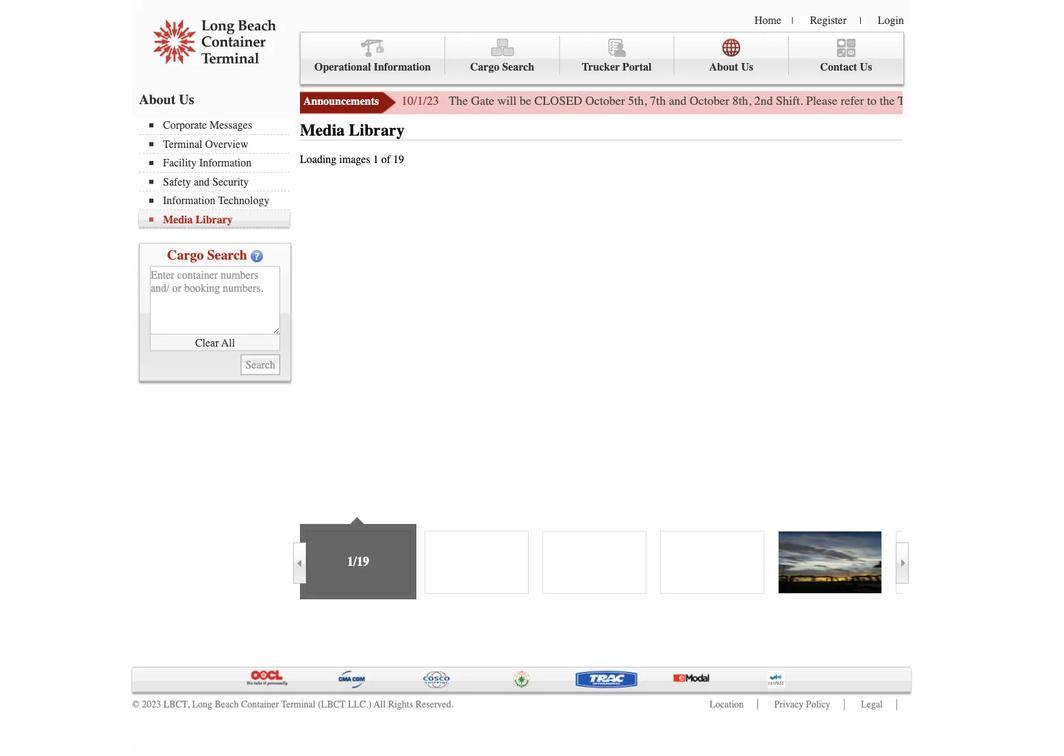 Task type: vqa. For each thing, say whether or not it's contained in the screenshot.
Corporate
yes



Task type: describe. For each thing, give the bounding box(es) containing it.
clear all
[[195, 336, 235, 349]]

1 horizontal spatial terminal
[[281, 699, 316, 710]]

privacy policy link
[[775, 699, 831, 710]]

location
[[710, 699, 744, 710]]

technology
[[218, 194, 270, 207]]

clear all button
[[150, 335, 280, 351]]

trucker portal link
[[560, 36, 675, 75]]

privacy policy
[[775, 699, 831, 710]]

loading
[[300, 153, 337, 166]]

1
[[373, 153, 379, 166]]

2 vertical spatial information
[[163, 194, 215, 207]]

about inside menu bar
[[710, 61, 739, 73]]

facility
[[163, 157, 197, 169]]

corporate
[[163, 119, 207, 132]]

1/19
[[347, 555, 369, 569]]

2 | from the left
[[860, 15, 862, 26]]

terminal overview link
[[149, 138, 290, 150]]

1 vertical spatial information
[[199, 157, 252, 169]]

lbct,
[[164, 699, 190, 710]]

19
[[393, 153, 404, 166]]

Enter container numbers and/ or booking numbers.  text field
[[150, 266, 280, 335]]

© 2023 lbct, long beach container terminal (lbct llc.) all rights reserved.
[[132, 699, 454, 710]]

©
[[132, 699, 140, 710]]

security
[[212, 175, 249, 188]]

0 vertical spatial and
[[669, 94, 687, 108]]

0 vertical spatial cargo search
[[471, 61, 535, 73]]

images
[[339, 153, 371, 166]]

trucker
[[582, 61, 620, 73]]

1 | from the left
[[792, 15, 794, 26]]

container
[[241, 699, 279, 710]]

us for contact us link
[[860, 61, 873, 73]]

operational information link
[[301, 36, 446, 75]]

1 vertical spatial search
[[207, 247, 247, 263]]

1 october from the left
[[586, 94, 625, 108]]

legal
[[862, 699, 883, 710]]

announcements
[[304, 95, 379, 108]]

2 october from the left
[[690, 94, 730, 108]]

1 horizontal spatial all
[[374, 699, 386, 710]]

the
[[449, 94, 468, 108]]

5th,
[[629, 94, 647, 108]]

home link
[[755, 14, 782, 26]]

0 vertical spatial search
[[502, 61, 535, 73]]

terminal inside corporate messages terminal overview facility information safety and security information technology media library
[[163, 138, 203, 150]]

7th
[[650, 94, 666, 108]]

web
[[990, 94, 1011, 108]]

to
[[868, 94, 877, 108]]

0 horizontal spatial cargo
[[167, 247, 204, 263]]

information technology link
[[149, 194, 290, 207]]

cargo inside menu bar
[[471, 61, 500, 73]]

operational
[[315, 61, 371, 73]]

1 gate from the left
[[471, 94, 495, 108]]

menu bar containing operational information
[[300, 32, 905, 85]]

(lbct
[[318, 699, 346, 710]]

register
[[810, 14, 847, 26]]

safety and security link
[[149, 175, 290, 188]]

corporate messages terminal overview facility information safety and security information technology media library
[[163, 119, 270, 226]]

0 horizontal spatial cargo search
[[167, 247, 247, 263]]



Task type: locate. For each thing, give the bounding box(es) containing it.
policy
[[807, 699, 831, 710]]

about us
[[710, 61, 754, 73], [139, 91, 194, 107]]

us up 8th,
[[742, 61, 754, 73]]

1 horizontal spatial october
[[690, 94, 730, 108]]

1 horizontal spatial search
[[502, 61, 535, 73]]

1 vertical spatial terminal
[[281, 699, 316, 710]]

1 horizontal spatial library
[[349, 121, 405, 140]]

gate right truck on the top right
[[930, 94, 954, 108]]

1 vertical spatial library
[[196, 213, 233, 226]]

1 horizontal spatial |
[[860, 15, 862, 26]]

1 horizontal spatial menu bar
[[300, 32, 905, 85]]

register link
[[810, 14, 847, 26]]

us up corporate
[[179, 91, 194, 107]]

contact
[[821, 61, 858, 73]]

2 horizontal spatial us
[[860, 61, 873, 73]]

trucker portal
[[582, 61, 652, 73]]

media down "safety"
[[163, 213, 193, 226]]

about us link
[[675, 36, 789, 75]]

2023
[[142, 699, 161, 710]]

1 vertical spatial all
[[374, 699, 386, 710]]

0 vertical spatial about us
[[710, 61, 754, 73]]

1 horizontal spatial about
[[710, 61, 739, 73]]

cargo down media library link
[[167, 247, 204, 263]]

all
[[221, 336, 235, 349], [374, 699, 386, 710]]

october left 5th,
[[586, 94, 625, 108]]

about us up corporate
[[139, 91, 194, 107]]

| left login link
[[860, 15, 862, 26]]

1 vertical spatial cargo
[[167, 247, 204, 263]]

0 horizontal spatial about
[[139, 91, 176, 107]]

closed
[[535, 94, 583, 108]]

1 vertical spatial menu bar
[[139, 118, 297, 229]]

1 vertical spatial about us
[[139, 91, 194, 107]]

1 vertical spatial about
[[139, 91, 176, 107]]

cargo search
[[471, 61, 535, 73], [167, 247, 247, 263]]

gate right the
[[471, 94, 495, 108]]

menu bar
[[300, 32, 905, 85], [139, 118, 297, 229]]

us for about us link
[[742, 61, 754, 73]]

october
[[586, 94, 625, 108], [690, 94, 730, 108]]

1 vertical spatial and
[[194, 175, 210, 188]]

8th,
[[733, 94, 752, 108]]

please
[[807, 94, 838, 108]]

terminal left (lbct
[[281, 699, 316, 710]]

cargo search up the will
[[471, 61, 535, 73]]

10/1/23
[[402, 94, 439, 108]]

the
[[880, 94, 895, 108]]

us right contact
[[860, 61, 873, 73]]

about us up 10/1/23 the gate will be closed october 5th, 7th and october 8th, 2nd shift. please refer to the truck gate hours web page f
[[710, 61, 754, 73]]

2 gate from the left
[[930, 94, 954, 108]]

contact us
[[821, 61, 873, 73]]

shift.
[[777, 94, 804, 108]]

rights
[[388, 699, 413, 710]]

library up 1
[[349, 121, 405, 140]]

1 vertical spatial cargo search
[[167, 247, 247, 263]]

all right 'llc.)'
[[374, 699, 386, 710]]

0 horizontal spatial gate
[[471, 94, 495, 108]]

10/1/23 the gate will be closed october 5th, 7th and october 8th, 2nd shift. please refer to the truck gate hours web page f
[[402, 94, 1044, 108]]

login link
[[878, 14, 905, 26]]

loading images 1 of 19
[[300, 153, 404, 166]]

0 horizontal spatial library
[[196, 213, 233, 226]]

terminal down corporate
[[163, 138, 203, 150]]

truck
[[898, 94, 927, 108]]

0 horizontal spatial menu bar
[[139, 118, 297, 229]]

0 horizontal spatial search
[[207, 247, 247, 263]]

operational information
[[315, 61, 431, 73]]

media up loading
[[300, 121, 345, 140]]

about up corporate
[[139, 91, 176, 107]]

1 horizontal spatial and
[[669, 94, 687, 108]]

legal link
[[862, 699, 883, 710]]

media library
[[300, 121, 405, 140]]

clear
[[195, 336, 219, 349]]

terminal
[[163, 138, 203, 150], [281, 699, 316, 710]]

all inside button
[[221, 336, 235, 349]]

location link
[[710, 699, 744, 710]]

cargo up the will
[[471, 61, 500, 73]]

1 horizontal spatial gate
[[930, 94, 954, 108]]

privacy
[[775, 699, 804, 710]]

overview
[[205, 138, 249, 150]]

hours
[[957, 94, 987, 108]]

search down media library link
[[207, 247, 247, 263]]

llc.)
[[348, 699, 372, 710]]

library
[[349, 121, 405, 140], [196, 213, 233, 226]]

0 horizontal spatial us
[[179, 91, 194, 107]]

media library link
[[149, 213, 290, 226]]

| right the home
[[792, 15, 794, 26]]

media inside corporate messages terminal overview facility information safety and security information technology media library
[[163, 213, 193, 226]]

0 vertical spatial library
[[349, 121, 405, 140]]

menu bar containing corporate messages
[[139, 118, 297, 229]]

f
[[1040, 94, 1044, 108]]

login
[[878, 14, 905, 26]]

0 horizontal spatial media
[[163, 213, 193, 226]]

0 horizontal spatial all
[[221, 336, 235, 349]]

1 horizontal spatial us
[[742, 61, 754, 73]]

0 vertical spatial media
[[300, 121, 345, 140]]

page
[[1014, 94, 1037, 108]]

and
[[669, 94, 687, 108], [194, 175, 210, 188]]

and right "safety"
[[194, 175, 210, 188]]

information down "safety"
[[163, 194, 215, 207]]

all right the clear
[[221, 336, 235, 349]]

0 horizontal spatial terminal
[[163, 138, 203, 150]]

0 vertical spatial cargo
[[471, 61, 500, 73]]

0 horizontal spatial and
[[194, 175, 210, 188]]

beach
[[215, 699, 239, 710]]

1 horizontal spatial about us
[[710, 61, 754, 73]]

cargo search link
[[446, 36, 560, 75]]

information up 10/1/23
[[374, 61, 431, 73]]

about us inside menu bar
[[710, 61, 754, 73]]

portal
[[623, 61, 652, 73]]

0 horizontal spatial about us
[[139, 91, 194, 107]]

0 vertical spatial about
[[710, 61, 739, 73]]

october left 8th,
[[690, 94, 730, 108]]

information
[[374, 61, 431, 73], [199, 157, 252, 169], [163, 194, 215, 207]]

be
[[520, 94, 532, 108]]

gate
[[471, 94, 495, 108], [930, 94, 954, 108]]

of
[[381, 153, 391, 166]]

facility information link
[[149, 157, 290, 169]]

2nd
[[755, 94, 773, 108]]

0 vertical spatial all
[[221, 336, 235, 349]]

0 vertical spatial information
[[374, 61, 431, 73]]

media
[[300, 121, 345, 140], [163, 213, 193, 226]]

library inside corporate messages terminal overview facility information safety and security information technology media library
[[196, 213, 233, 226]]

0 vertical spatial terminal
[[163, 138, 203, 150]]

contact us link
[[789, 36, 904, 75]]

home
[[755, 14, 782, 26]]

0 horizontal spatial october
[[586, 94, 625, 108]]

and right 7th
[[669, 94, 687, 108]]

search
[[502, 61, 535, 73], [207, 247, 247, 263]]

cargo search down media library link
[[167, 247, 247, 263]]

1 horizontal spatial cargo
[[471, 61, 500, 73]]

long
[[192, 699, 212, 710]]

search up be
[[502, 61, 535, 73]]

1 horizontal spatial cargo search
[[471, 61, 535, 73]]

information inside operational information link
[[374, 61, 431, 73]]

corporate messages link
[[149, 119, 290, 132]]

None submit
[[241, 355, 280, 375]]

and inside corporate messages terminal overview facility information safety and security information technology media library
[[194, 175, 210, 188]]

about
[[710, 61, 739, 73], [139, 91, 176, 107]]

safety
[[163, 175, 191, 188]]

messages
[[210, 119, 252, 132]]

1 vertical spatial media
[[163, 213, 193, 226]]

refer
[[841, 94, 865, 108]]

0 vertical spatial menu bar
[[300, 32, 905, 85]]

information down overview
[[199, 157, 252, 169]]

us
[[742, 61, 754, 73], [860, 61, 873, 73], [179, 91, 194, 107]]

1 horizontal spatial media
[[300, 121, 345, 140]]

cargo
[[471, 61, 500, 73], [167, 247, 204, 263]]

about up 10/1/23 the gate will be closed october 5th, 7th and october 8th, 2nd shift. please refer to the truck gate hours web page f
[[710, 61, 739, 73]]

will
[[498, 94, 517, 108]]

library down information technology link
[[196, 213, 233, 226]]

reserved.
[[416, 699, 454, 710]]

0 horizontal spatial |
[[792, 15, 794, 26]]

|
[[792, 15, 794, 26], [860, 15, 862, 26]]



